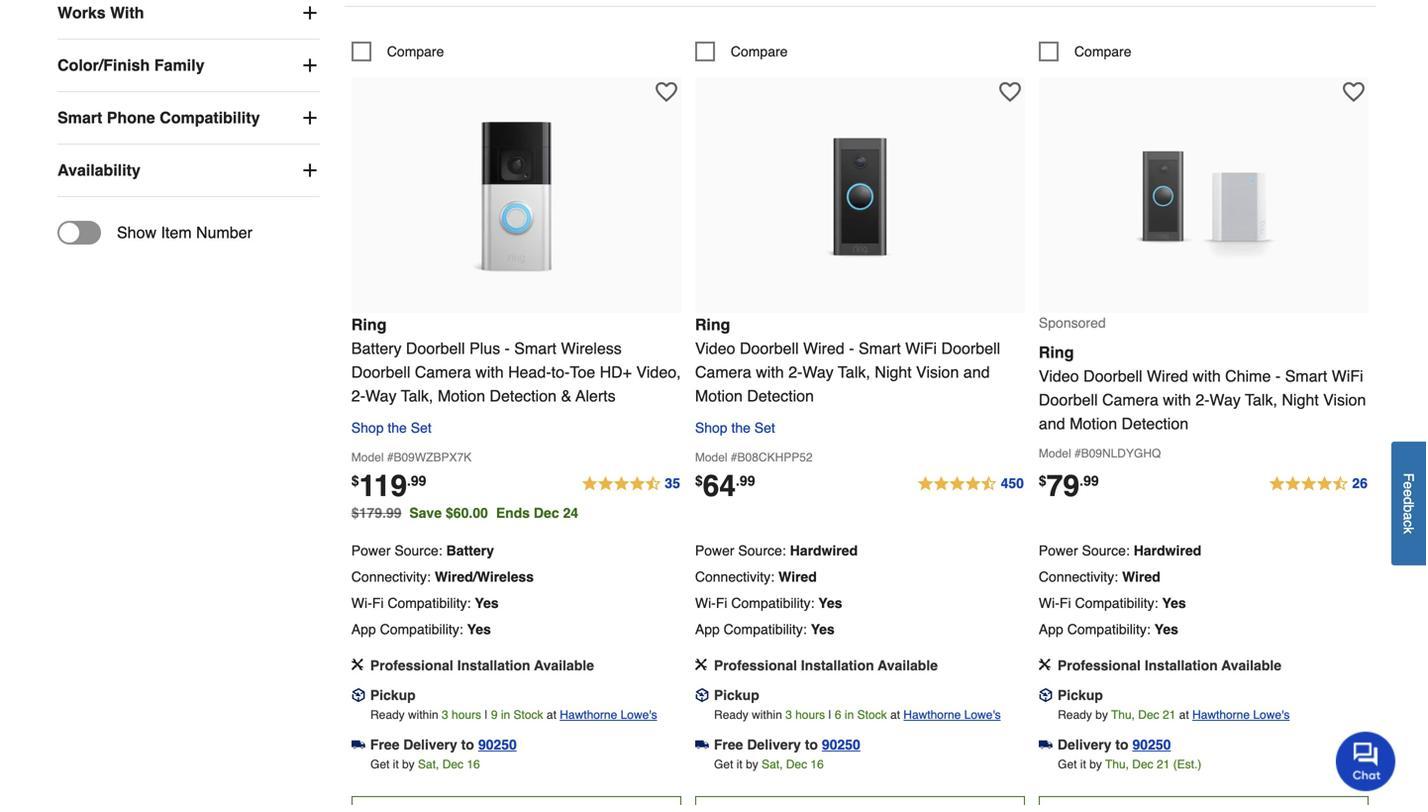Task type: locate. For each thing, give the bounding box(es) containing it.
$ right 450 on the right of page
[[1039, 473, 1047, 489]]

2 wi-fi compatibility: yes from the left
[[695, 595, 843, 611]]

1 | from the left
[[485, 708, 488, 722]]

0 horizontal spatial sat,
[[418, 758, 439, 771]]

0 vertical spatial and
[[964, 363, 990, 381]]

1 90250 from the left
[[478, 737, 517, 753]]

installation for assembly image
[[801, 658, 874, 673]]

2 it from the left
[[737, 758, 743, 771]]

0 horizontal spatial $
[[351, 473, 359, 489]]

ready
[[370, 708, 405, 722], [714, 708, 749, 722], [1058, 708, 1092, 722]]

4.5 stars image containing 450
[[917, 472, 1025, 496]]

professional up delivery to 90250 on the right bottom of page
[[1058, 658, 1141, 673]]

2 pickup from the left
[[714, 687, 759, 703]]

1 horizontal spatial 16
[[811, 758, 824, 771]]

2 connectivity: wired from the left
[[1039, 569, 1161, 585]]

dec for ready within 3 hours | 6 in stock at hawthorne lowe's
[[786, 758, 807, 771]]

hawthorne for ready within 3 hours | 9 in stock at hawthorne lowe's
[[560, 708, 617, 722]]

0 horizontal spatial hardwired
[[790, 543, 858, 559]]

plus image inside color/finish family "button"
[[300, 56, 320, 75]]

1 horizontal spatial pickup image
[[695, 688, 709, 702]]

2 within from the left
[[752, 708, 782, 722]]

free delivery to 90250 down 6 at the bottom right
[[714, 737, 861, 753]]

2 to from the left
[[805, 737, 818, 753]]

4.5 stars image containing 35
[[581, 472, 681, 496]]

e up b at the right bottom of the page
[[1401, 489, 1417, 497]]

get it by sat, dec 16 for ready within 3 hours | 9 in stock at hawthorne lowe's
[[370, 758, 480, 771]]

installation
[[457, 658, 531, 673], [801, 658, 874, 673], [1145, 658, 1218, 673]]

free delivery to 90250
[[370, 737, 517, 753], [714, 737, 861, 753]]

0 horizontal spatial 2-
[[351, 387, 366, 405]]

0 vertical spatial battery
[[351, 339, 402, 357]]

the up model # b08ckhpp52
[[731, 420, 751, 436]]

wifi inside ring video doorbell wired with chime - smart wifi doorbell camera with 2-way talk, night vision and motion detection
[[1332, 367, 1364, 385]]

| left 6 at the bottom right
[[829, 708, 832, 722]]

2 at from the left
[[890, 708, 900, 722]]

plus image inside availability button
[[300, 161, 320, 180]]

0 horizontal spatial ring
[[351, 315, 387, 334]]

smart
[[57, 109, 102, 127], [514, 339, 557, 357], [859, 339, 901, 357], [1285, 367, 1328, 385]]

battery inside ring battery doorbell plus - smart wireless doorbell camera with head-to-toe hd+ video, 2-way talk, motion detection & alerts
[[351, 339, 402, 357]]

b08ckhpp52
[[737, 451, 813, 464]]

5001752157 element
[[695, 41, 788, 61]]

90250 down 9 on the bottom of page
[[478, 737, 517, 753]]

motion up model # b08ckhpp52
[[695, 387, 743, 405]]

0 horizontal spatial assembly image
[[351, 659, 363, 670]]

color/finish family button
[[57, 40, 320, 91]]

shop the set link for motion
[[695, 416, 775, 440]]

camera up b09nldyghq
[[1102, 391, 1159, 409]]

1 free from the left
[[370, 737, 400, 753]]

4.5 stars image left the 79
[[917, 472, 1025, 496]]

|
[[485, 708, 488, 722], [829, 708, 832, 722]]

2 horizontal spatial it
[[1080, 758, 1086, 771]]

$ for 64
[[695, 473, 703, 489]]

thu,
[[1111, 708, 1135, 722], [1105, 758, 1129, 771]]

2 horizontal spatial pickup
[[1058, 687, 1103, 703]]

video inside ring video doorbell wired with chime - smart wifi doorbell camera with 2-way talk, night vision and motion detection
[[1039, 367, 1079, 385]]

vision
[[916, 363, 959, 381], [1323, 391, 1366, 409]]

90250
[[478, 737, 517, 753], [822, 737, 861, 753], [1133, 737, 1171, 753]]

2 app compatibility: yes from the left
[[695, 621, 835, 637]]

available up the ready within 3 hours | 6 in stock at hawthorne lowe's
[[878, 658, 938, 673]]

1 horizontal spatial connectivity:
[[695, 569, 775, 585]]

professional installation available up 6 at the bottom right
[[714, 658, 938, 673]]

professional installation available up ready by thu, dec 21 at hawthorne lowe's
[[1058, 658, 1282, 673]]

2 3 from the left
[[786, 708, 792, 722]]

model up the 79
[[1039, 447, 1071, 460]]

- for plus
[[505, 339, 510, 357]]

hours
[[452, 708, 481, 722], [795, 708, 825, 722]]

2 horizontal spatial hawthorne lowe's button
[[1193, 705, 1290, 725]]

90250 up get it by thu, dec 21 (est.)
[[1133, 737, 1171, 753]]

0 horizontal spatial heart outline image
[[656, 81, 677, 103]]

2 heart outline image from the left
[[999, 81, 1021, 103]]

availability button
[[57, 145, 320, 196]]

compare inside 5001752157 element
[[731, 43, 788, 59]]

1 stock from the left
[[514, 708, 543, 722]]

| for 6
[[829, 708, 832, 722]]

professional installation available up 9 on the bottom of page
[[370, 658, 594, 673]]

installation up ready by thu, dec 21 at hawthorne lowe's
[[1145, 658, 1218, 673]]

the for motion
[[731, 420, 751, 436]]

ring inside ring battery doorbell plus - smart wireless doorbell camera with head-to-toe hd+ video, 2-way talk, motion detection & alerts
[[351, 315, 387, 334]]

2 horizontal spatial fi
[[1060, 595, 1071, 611]]

hawthorne right 9 on the bottom of page
[[560, 708, 617, 722]]

$ right 35
[[695, 473, 703, 489]]

1 horizontal spatial at
[[890, 708, 900, 722]]

camera
[[415, 363, 471, 381], [695, 363, 752, 381], [1102, 391, 1159, 409]]

1 horizontal spatial hawthorne
[[904, 708, 961, 722]]

2 source: from the left
[[738, 543, 786, 559]]

# up $ 79 .99
[[1075, 447, 1081, 460]]

compare for 5014119017 element
[[387, 43, 444, 59]]

it for ready by thu, dec 21 at hawthorne lowe's
[[1080, 758, 1086, 771]]

2 horizontal spatial connectivity:
[[1039, 569, 1118, 585]]

4.5 stars image left f
[[1268, 472, 1369, 496]]

1 the from the left
[[388, 420, 407, 436]]

ring for ring battery doorbell plus - smart wireless doorbell camera with head-to-toe hd+ video, 2-way talk, motion detection & alerts
[[351, 315, 387, 334]]

$ 79 .99
[[1039, 469, 1099, 503]]

3 truck filled image from the left
[[1039, 738, 1053, 752]]

source: down actual price $79.99 element
[[1082, 543, 1130, 559]]

1 set from the left
[[411, 420, 432, 436]]

source: up connectivity: wired/wireless
[[395, 543, 442, 559]]

1 get from the left
[[370, 758, 390, 771]]

2 wi- from the left
[[695, 595, 716, 611]]

1 horizontal spatial to
[[805, 737, 818, 753]]

1 horizontal spatial available
[[878, 658, 938, 673]]

2 $ from the left
[[695, 473, 703, 489]]

e
[[1401, 482, 1417, 489], [1401, 489, 1417, 497]]

ready within 3 hours | 9 in stock at hawthorne lowe's
[[370, 708, 657, 722]]

2 horizontal spatial ring
[[1039, 343, 1074, 361]]

.99 down model # b09wzbpx7k
[[407, 473, 426, 489]]

3 wi- from the left
[[1039, 595, 1060, 611]]

.99 inside $ 64 .99
[[736, 473, 755, 489]]

in right 6 at the bottom right
[[845, 708, 854, 722]]

21 up (est.)
[[1163, 708, 1176, 722]]

compatibility:
[[388, 595, 471, 611], [731, 595, 815, 611], [1075, 595, 1158, 611], [380, 621, 463, 637], [724, 621, 807, 637], [1067, 621, 1151, 637]]

compare inside 5014119017 element
[[387, 43, 444, 59]]

1 power source: hardwired from the left
[[695, 543, 858, 559]]

shop the set up model # b08ckhpp52
[[695, 420, 775, 436]]

stock right 6 at the bottom right
[[857, 708, 887, 722]]

16 down the ready within 3 hours | 6 in stock at hawthorne lowe's
[[811, 758, 824, 771]]

16 for 9
[[467, 758, 480, 771]]

0 horizontal spatial .99
[[407, 473, 426, 489]]

motion up model # b09nldyghq
[[1070, 414, 1117, 433]]

app
[[351, 621, 376, 637], [695, 621, 720, 637], [1039, 621, 1064, 637]]

1 ready from the left
[[370, 708, 405, 722]]

a
[[1401, 512, 1417, 520]]

1 horizontal spatial fi
[[716, 595, 728, 611]]

0 horizontal spatial power
[[351, 543, 391, 559]]

source: down the actual price $64.99 'element'
[[738, 543, 786, 559]]

actual price $79.99 element
[[1039, 469, 1099, 503]]

2 hours from the left
[[795, 708, 825, 722]]

by for ready within 3 hours | 9 in stock at hawthorne lowe's
[[402, 758, 415, 771]]

hours left 6 at the bottom right
[[795, 708, 825, 722]]

2 horizontal spatial 4.5 stars image
[[1268, 472, 1369, 496]]

2 in from the left
[[845, 708, 854, 722]]

$ for 79
[[1039, 473, 1047, 489]]

1 hawthorne from the left
[[560, 708, 617, 722]]

model # b09wzbpx7k
[[351, 451, 472, 464]]

1 vertical spatial night
[[1282, 391, 1319, 409]]

dec down the ready within 3 hours | 6 in stock at hawthorne lowe's
[[786, 758, 807, 771]]

3 $ from the left
[[1039, 473, 1047, 489]]

professional
[[370, 658, 453, 673], [714, 658, 797, 673], [1058, 658, 1141, 673]]

assembly image
[[695, 659, 707, 670]]

way up model # b09wzbpx7k
[[366, 387, 397, 405]]

sat, down the ready within 3 hours | 6 in stock at hawthorne lowe's
[[762, 758, 783, 771]]

dec up delivery to 90250 on the right bottom of page
[[1138, 708, 1160, 722]]

3 90250 button from the left
[[1133, 735, 1171, 755]]

in for 6
[[845, 708, 854, 722]]

stock right 9 on the bottom of page
[[514, 708, 543, 722]]

model up 119
[[351, 451, 384, 464]]

2 get from the left
[[714, 758, 733, 771]]

1 horizontal spatial within
[[752, 708, 782, 722]]

2 horizontal spatial installation
[[1145, 658, 1218, 673]]

2 sat, from the left
[[762, 758, 783, 771]]

2 | from the left
[[829, 708, 832, 722]]

within for ready within 3 hours | 9 in stock at hawthorne lowe's
[[408, 708, 438, 722]]

0 horizontal spatial battery
[[351, 339, 402, 357]]

hardwired
[[790, 543, 858, 559], [1134, 543, 1202, 559]]

(est.)
[[1173, 758, 1202, 771]]

4.5 stars image left 64
[[581, 472, 681, 496]]

1 horizontal spatial ring
[[695, 315, 730, 334]]

set
[[411, 420, 432, 436], [755, 420, 775, 436]]

1 horizontal spatial free delivery to 90250
[[714, 737, 861, 753]]

3 pickup image from the left
[[1039, 688, 1053, 702]]

compare inside 5013282181 element
[[1075, 43, 1132, 59]]

- inside ring battery doorbell plus - smart wireless doorbell camera with head-to-toe hd+ video, 2-way talk, motion detection & alerts
[[505, 339, 510, 357]]

1 sat, from the left
[[418, 758, 439, 771]]

power source: hardwired down the actual price $64.99 'element'
[[695, 543, 858, 559]]

2 stock from the left
[[857, 708, 887, 722]]

4.5 stars image for 119
[[581, 472, 681, 496]]

free
[[370, 737, 400, 753], [714, 737, 743, 753]]

90250 button down 9 on the bottom of page
[[478, 735, 517, 755]]

connectivity: wired
[[695, 569, 817, 585], [1039, 569, 1161, 585]]

$60.00
[[446, 505, 488, 521]]

1 horizontal spatial 90250
[[822, 737, 861, 753]]

hawthorne
[[560, 708, 617, 722], [904, 708, 961, 722], [1193, 708, 1250, 722]]

0 horizontal spatial it
[[393, 758, 399, 771]]

2 pickup image from the left
[[695, 688, 709, 702]]

free delivery to 90250 for 6
[[714, 737, 861, 753]]

the up model # b09wzbpx7k
[[388, 420, 407, 436]]

2 available from the left
[[878, 658, 938, 673]]

hawthorne lowe's button for ready within 3 hours | 9 in stock at hawthorne lowe's
[[560, 705, 657, 725]]

$ up $179.99
[[351, 473, 359, 489]]

2 shop from the left
[[695, 420, 728, 436]]

$ inside $ 64 .99
[[695, 473, 703, 489]]

pickup image for ready within 3 hours | 6 in stock at hawthorne lowe's
[[695, 688, 709, 702]]

0 vertical spatial wifi
[[905, 339, 937, 357]]

0 horizontal spatial 90250
[[478, 737, 517, 753]]

1 horizontal spatial set
[[755, 420, 775, 436]]

2 plus image from the top
[[300, 56, 320, 75]]

2 hardwired from the left
[[1134, 543, 1202, 559]]

1 at from the left
[[547, 708, 557, 722]]

90250 for 9
[[478, 737, 517, 753]]

2 fi from the left
[[716, 595, 728, 611]]

within
[[408, 708, 438, 722], [752, 708, 782, 722]]

smart inside button
[[57, 109, 102, 127]]

0 horizontal spatial truck filled image
[[351, 738, 365, 752]]

1 horizontal spatial night
[[1282, 391, 1319, 409]]

0 horizontal spatial pickup
[[370, 687, 416, 703]]

2 horizontal spatial truck filled image
[[1039, 738, 1053, 752]]

4.5 stars image containing 26
[[1268, 472, 1369, 496]]

power down $179.99
[[351, 543, 391, 559]]

power down the 79
[[1039, 543, 1078, 559]]

0 horizontal spatial motion
[[438, 387, 485, 405]]

sat, for ready within 3 hours | 9 in stock at hawthorne lowe's
[[418, 758, 439, 771]]

thu, down delivery to 90250 on the right bottom of page
[[1105, 758, 1129, 771]]

0 vertical spatial night
[[875, 363, 912, 381]]

to
[[461, 737, 474, 753], [805, 737, 818, 753], [1116, 737, 1129, 753]]

-
[[505, 339, 510, 357], [849, 339, 854, 357], [1276, 367, 1281, 385]]

wi-fi compatibility: yes
[[351, 595, 499, 611], [695, 595, 843, 611], [1039, 595, 1186, 611]]

0 horizontal spatial 90250 button
[[478, 735, 517, 755]]

2 horizontal spatial lowe's
[[1253, 708, 1290, 722]]

1 horizontal spatial 3
[[786, 708, 792, 722]]

1 horizontal spatial hardwired
[[1134, 543, 1202, 559]]

ring video doorbell wired - smart wifi doorbell camera with 2-way talk, night vision and motion detection
[[695, 315, 1001, 405]]

1 vertical spatial vision
[[1323, 391, 1366, 409]]

set up model # b09wzbpx7k
[[411, 420, 432, 436]]

camera down plus
[[415, 363, 471, 381]]

pickup image
[[351, 688, 365, 702], [695, 688, 709, 702], [1039, 688, 1053, 702]]

0 horizontal spatial installation
[[457, 658, 531, 673]]

talk, inside the ring video doorbell wired - smart wifi doorbell camera with 2-way talk, night vision and motion detection
[[838, 363, 870, 381]]

professional right assembly image
[[714, 658, 797, 673]]

.99 for 64
[[736, 473, 755, 489]]

shop the set link up model # b09wzbpx7k
[[351, 416, 432, 440]]

0 vertical spatial video
[[695, 339, 735, 357]]

plus image inside smart phone compatibility button
[[300, 108, 320, 128]]

alerts
[[576, 387, 616, 405]]

2- inside ring battery doorbell plus - smart wireless doorbell camera with head-to-toe hd+ video, 2-way talk, motion detection & alerts
[[351, 387, 366, 405]]

2 .99 from the left
[[736, 473, 755, 489]]

video inside the ring video doorbell wired - smart wifi doorbell camera with 2-way talk, night vision and motion detection
[[695, 339, 735, 357]]

connectivity: down $ 79 .99
[[1039, 569, 1118, 585]]

hawthorne right 6 at the bottom right
[[904, 708, 961, 722]]

3 installation from the left
[[1145, 658, 1218, 673]]

1 horizontal spatial professional
[[714, 658, 797, 673]]

0 horizontal spatial to
[[461, 737, 474, 753]]

plus image
[[300, 3, 320, 23], [300, 56, 320, 75], [300, 108, 320, 128], [300, 161, 320, 180]]

1 vertical spatial and
[[1039, 414, 1065, 433]]

# up $ 119 .99
[[387, 451, 394, 464]]

dec for ready within 3 hours | 9 in stock at hawthorne lowe's
[[442, 758, 464, 771]]

talk, inside ring battery doorbell plus - smart wireless doorbell camera with head-to-toe hd+ video, 2-way talk, motion detection & alerts
[[401, 387, 433, 405]]

camera inside ring battery doorbell plus - smart wireless doorbell camera with head-to-toe hd+ video, 2-way talk, motion detection & alerts
[[415, 363, 471, 381]]

shop the set
[[351, 420, 432, 436], [695, 420, 775, 436]]

1 horizontal spatial installation
[[801, 658, 874, 673]]

3 for 6
[[786, 708, 792, 722]]

0 vertical spatial thu,
[[1111, 708, 1135, 722]]

2 delivery from the left
[[747, 737, 801, 753]]

shop up model # b09wzbpx7k
[[351, 420, 384, 436]]

1 16 from the left
[[467, 758, 480, 771]]

and inside ring video doorbell wired with chime - smart wifi doorbell camera with 2-way talk, night vision and motion detection
[[1039, 414, 1065, 433]]

2 horizontal spatial motion
[[1070, 414, 1117, 433]]

2 horizontal spatial professional installation available
[[1058, 658, 1282, 673]]

works with button
[[57, 0, 320, 39]]

shop up model # b08ckhpp52
[[695, 420, 728, 436]]

way
[[803, 363, 834, 381], [366, 387, 397, 405], [1210, 391, 1241, 409]]

.99
[[407, 473, 426, 489], [736, 473, 755, 489], [1080, 473, 1099, 489]]

ring inside ring video doorbell wired with chime - smart wifi doorbell camera with 2-way talk, night vision and motion detection
[[1039, 343, 1074, 361]]

way up b08ckhpp52
[[803, 363, 834, 381]]

get it by sat, dec 16
[[370, 758, 480, 771], [714, 758, 824, 771]]

hours left 9 on the bottom of page
[[452, 708, 481, 722]]

3 wi-fi compatibility: yes from the left
[[1039, 595, 1186, 611]]

delivery down the ready within 3 hours | 6 in stock at hawthorne lowe's
[[747, 737, 801, 753]]

yes
[[475, 595, 499, 611], [819, 595, 843, 611], [1162, 595, 1186, 611], [467, 621, 491, 637], [811, 621, 835, 637], [1155, 621, 1179, 637]]

connectivity: down the actual price $64.99 'element'
[[695, 569, 775, 585]]

hours for 6
[[795, 708, 825, 722]]

detection inside ring battery doorbell plus - smart wireless doorbell camera with head-to-toe hd+ video, 2-way talk, motion detection & alerts
[[490, 387, 557, 405]]

$ inside $ 79 .99
[[1039, 473, 1047, 489]]

2 horizontal spatial source:
[[1082, 543, 1130, 559]]

2 horizontal spatial #
[[1075, 447, 1081, 460]]

shop the set up model # b09wzbpx7k
[[351, 420, 432, 436]]

2 horizontal spatial talk,
[[1245, 391, 1278, 409]]

within for ready within 3 hours | 6 in stock at hawthorne lowe's
[[752, 708, 782, 722]]

thu, up delivery to 90250 on the right bottom of page
[[1111, 708, 1135, 722]]

4.5 stars image for 79
[[1268, 472, 1369, 496]]

0 horizontal spatial set
[[411, 420, 432, 436]]

installation up 9 on the bottom of page
[[457, 658, 531, 673]]

0 horizontal spatial compare
[[387, 43, 444, 59]]

dec down the ready within 3 hours | 9 in stock at hawthorne lowe's
[[442, 758, 464, 771]]

0 horizontal spatial get
[[370, 758, 390, 771]]

#
[[1075, 447, 1081, 460], [387, 451, 394, 464], [731, 451, 737, 464]]

way inside the ring video doorbell wired - smart wifi doorbell camera with 2-way talk, night vision and motion detection
[[803, 363, 834, 381]]

- inside ring video doorbell wired with chime - smart wifi doorbell camera with 2-way talk, night vision and motion detection
[[1276, 367, 1281, 385]]

$ inside $ 119 .99
[[351, 473, 359, 489]]

.99 inside $ 119 .99
[[407, 473, 426, 489]]

save
[[409, 505, 442, 521]]

app compatibility: yes
[[351, 621, 491, 637], [695, 621, 835, 637], [1039, 621, 1179, 637]]

within left 9 on the bottom of page
[[408, 708, 438, 722]]

wi-
[[351, 595, 372, 611], [695, 595, 716, 611], [1039, 595, 1060, 611]]

detection inside the ring video doorbell wired - smart wifi doorbell camera with 2-way talk, night vision and motion detection
[[747, 387, 814, 405]]

at for 6
[[890, 708, 900, 722]]

compare for 5001752157 element on the top of the page
[[731, 43, 788, 59]]

2 hawthorne lowe's button from the left
[[904, 705, 1001, 725]]

# up $ 64 .99
[[731, 451, 737, 464]]

90250 down 6 at the bottom right
[[822, 737, 861, 753]]

0 horizontal spatial detection
[[490, 387, 557, 405]]

.99 down model # b08ckhpp52
[[736, 473, 755, 489]]

3 ready from the left
[[1058, 708, 1092, 722]]

0 horizontal spatial get it by sat, dec 16
[[370, 758, 480, 771]]

get for ready by thu, dec 21 at hawthorne lowe's
[[1058, 758, 1077, 771]]

compare
[[387, 43, 444, 59], [731, 43, 788, 59], [1075, 43, 1132, 59]]

2 the from the left
[[731, 420, 751, 436]]

0 horizontal spatial night
[[875, 363, 912, 381]]

video,
[[636, 363, 681, 381]]

sat, down the ready within 3 hours | 9 in stock at hawthorne lowe's
[[418, 758, 439, 771]]

assembly image
[[351, 659, 363, 670], [1039, 659, 1051, 670]]

talk,
[[838, 363, 870, 381], [401, 387, 433, 405], [1245, 391, 1278, 409]]

detection inside ring video doorbell wired with chime - smart wifi doorbell camera with 2-way talk, night vision and motion detection
[[1122, 414, 1189, 433]]

at
[[547, 708, 557, 722], [890, 708, 900, 722], [1179, 708, 1189, 722]]

camera right video,
[[695, 363, 752, 381]]

connectivity: wired down $ 64 .99
[[695, 569, 817, 585]]

1 horizontal spatial assembly image
[[1039, 659, 1051, 670]]

1 shop from the left
[[351, 420, 384, 436]]

source:
[[395, 543, 442, 559], [738, 543, 786, 559], [1082, 543, 1130, 559]]

at for 9
[[547, 708, 557, 722]]

delivery for ready within 3 hours | 9 in stock at hawthorne lowe's
[[403, 737, 457, 753]]

within left 6 at the bottom right
[[752, 708, 782, 722]]

free delivery to 90250 down 9 on the bottom of page
[[370, 737, 517, 753]]

2 shop the set from the left
[[695, 420, 775, 436]]

0 horizontal spatial hawthorne
[[560, 708, 617, 722]]

at right 9 on the bottom of page
[[547, 708, 557, 722]]

phone
[[107, 109, 155, 127]]

1 hours from the left
[[452, 708, 481, 722]]

shop the set link for way
[[351, 416, 432, 440]]

- for wired
[[849, 339, 854, 357]]

1 pickup image from the left
[[351, 688, 365, 702]]

3 left 9 on the bottom of page
[[442, 708, 448, 722]]

installation for 2nd assembly icon from the right
[[457, 658, 531, 673]]

1 free delivery to 90250 from the left
[[370, 737, 517, 753]]

show item number element
[[57, 221, 253, 245]]

delivery down the ready within 3 hours | 9 in stock at hawthorne lowe's
[[403, 737, 457, 753]]

lowe's
[[621, 708, 657, 722], [964, 708, 1001, 722], [1253, 708, 1290, 722]]

pickup for ready by thu, dec 21 at hawthorne lowe's
[[1058, 687, 1103, 703]]

1 horizontal spatial $
[[695, 473, 703, 489]]

| left 9 on the bottom of page
[[485, 708, 488, 722]]

3 available from the left
[[1222, 658, 1282, 673]]

truck filled image
[[351, 738, 365, 752], [695, 738, 709, 752], [1039, 738, 1053, 752]]

16
[[467, 758, 480, 771], [811, 758, 824, 771]]

90250 for 6
[[822, 737, 861, 753]]

hawthorne up (est.)
[[1193, 708, 1250, 722]]

available for 2nd assembly icon from left
[[1222, 658, 1282, 673]]

3 compare from the left
[[1075, 43, 1132, 59]]

1 it from the left
[[393, 758, 399, 771]]

2 set from the left
[[755, 420, 775, 436]]

set up b08ckhpp52
[[755, 420, 775, 436]]

ring inside the ring video doorbell wired - smart wifi doorbell camera with 2-way talk, night vision and motion detection
[[695, 315, 730, 334]]

1 hawthorne lowe's button from the left
[[560, 705, 657, 725]]

connectivity: down power source: battery in the left of the page
[[351, 569, 431, 585]]

wired
[[803, 339, 845, 357], [1147, 367, 1188, 385], [779, 569, 817, 585], [1122, 569, 1161, 585]]

2-
[[789, 363, 803, 381], [351, 387, 366, 405], [1196, 391, 1210, 409]]

ring video doorbell wired - smart wifi doorbell camera with 2-way talk, night vision and motion detection image
[[751, 87, 969, 305]]

1 fi from the left
[[372, 595, 384, 611]]

1 within from the left
[[408, 708, 438, 722]]

motion inside the ring video doorbell wired - smart wifi doorbell camera with 2-way talk, night vision and motion detection
[[695, 387, 743, 405]]

way inside ring video doorbell wired with chime - smart wifi doorbell camera with 2-way talk, night vision and motion detection
[[1210, 391, 1241, 409]]

0 horizontal spatial pickup image
[[351, 688, 365, 702]]

0 horizontal spatial 3
[[442, 708, 448, 722]]

0 horizontal spatial professional
[[370, 658, 453, 673]]

2 horizontal spatial heart outline image
[[1343, 81, 1365, 103]]

available up ready by thu, dec 21 at hawthorne lowe's
[[1222, 658, 1282, 673]]

way inside ring battery doorbell plus - smart wireless doorbell camera with head-to-toe hd+ video, 2-way talk, motion detection & alerts
[[366, 387, 397, 405]]

camera for detection
[[695, 363, 752, 381]]

0 horizontal spatial 16
[[467, 758, 480, 771]]

detection up b09nldyghq
[[1122, 414, 1189, 433]]

way down chime
[[1210, 391, 1241, 409]]

sat,
[[418, 758, 439, 771], [762, 758, 783, 771]]

e up the d at the right bottom of page
[[1401, 482, 1417, 489]]

0 horizontal spatial model
[[351, 451, 384, 464]]

2 ready from the left
[[714, 708, 749, 722]]

1 shop the set link from the left
[[351, 416, 432, 440]]

3 pickup from the left
[[1058, 687, 1103, 703]]

1 horizontal spatial and
[[1039, 414, 1065, 433]]

1 horizontal spatial it
[[737, 758, 743, 771]]

power down 64
[[695, 543, 735, 559]]

detection down head-
[[490, 387, 557, 405]]

1 horizontal spatial stock
[[857, 708, 887, 722]]

3 get from the left
[[1058, 758, 1077, 771]]

dec down delivery to 90250 on the right bottom of page
[[1132, 758, 1154, 771]]

compare for 5013282181 element
[[1075, 43, 1132, 59]]

1 horizontal spatial 2-
[[789, 363, 803, 381]]

3
[[442, 708, 448, 722], [786, 708, 792, 722]]

3 .99 from the left
[[1080, 473, 1099, 489]]

4.5 stars image
[[581, 472, 681, 496], [917, 472, 1025, 496], [1268, 472, 1369, 496]]

1 horizontal spatial vision
[[1323, 391, 1366, 409]]

1 4.5 stars image from the left
[[581, 472, 681, 496]]

savings save $60.00 element
[[409, 505, 586, 521]]

0 horizontal spatial app
[[351, 621, 376, 637]]

1 shop the set from the left
[[351, 420, 432, 436]]

.99 down model # b09nldyghq
[[1080, 473, 1099, 489]]

$ for 119
[[351, 473, 359, 489]]

1 horizontal spatial video
[[1039, 367, 1079, 385]]

2 horizontal spatial -
[[1276, 367, 1281, 385]]

16 down the ready within 3 hours | 9 in stock at hawthorne lowe's
[[467, 758, 480, 771]]

available up the ready within 3 hours | 9 in stock at hawthorne lowe's
[[534, 658, 594, 673]]

model up 64
[[695, 451, 728, 464]]

1 horizontal spatial heart outline image
[[999, 81, 1021, 103]]

1 horizontal spatial shop
[[695, 420, 728, 436]]

2 horizontal spatial 90250 button
[[1133, 735, 1171, 755]]

shop for way
[[351, 420, 384, 436]]

1 horizontal spatial source:
[[738, 543, 786, 559]]

1 professional installation available from the left
[[370, 658, 594, 673]]

at right 6 at the bottom right
[[890, 708, 900, 722]]

shop
[[351, 420, 384, 436], [695, 420, 728, 436]]

3 hawthorne lowe's button from the left
[[1193, 705, 1290, 725]]

2 horizontal spatial to
[[1116, 737, 1129, 753]]

smart phone compatibility
[[57, 109, 260, 127]]

video for video doorbell wired with chime - smart wifi doorbell camera with 2-way talk, night vision and motion detection
[[1039, 367, 1079, 385]]

2 90250 button from the left
[[822, 735, 861, 755]]

1 in from the left
[[501, 708, 510, 722]]

ring for ring video doorbell wired with chime - smart wifi doorbell camera with 2-way talk, night vision and motion detection
[[1039, 343, 1074, 361]]

1 horizontal spatial the
[[731, 420, 751, 436]]

0 horizontal spatial talk,
[[401, 387, 433, 405]]

video
[[695, 339, 735, 357], [1039, 367, 1079, 385]]

professional installation available
[[370, 658, 594, 673], [714, 658, 938, 673], [1058, 658, 1282, 673]]

90250 button for 6
[[822, 735, 861, 755]]

in
[[501, 708, 510, 722], [845, 708, 854, 722]]

the
[[388, 420, 407, 436], [731, 420, 751, 436]]

- inside the ring video doorbell wired - smart wifi doorbell camera with 2-way talk, night vision and motion detection
[[849, 339, 854, 357]]

0 horizontal spatial wi-
[[351, 595, 372, 611]]

camera inside the ring video doorbell wired - smart wifi doorbell camera with 2-way talk, night vision and motion detection
[[695, 363, 752, 381]]

detection for doorbell
[[1122, 414, 1189, 433]]

3 professional installation available from the left
[[1058, 658, 1282, 673]]

2 get it by sat, dec 16 from the left
[[714, 758, 824, 771]]

motion inside ring battery doorbell plus - smart wireless doorbell camera with head-to-toe hd+ video, 2-way talk, motion detection & alerts
[[438, 387, 485, 405]]

night inside the ring video doorbell wired - smart wifi doorbell camera with 2-way talk, night vision and motion detection
[[875, 363, 912, 381]]

5014119017 element
[[351, 41, 444, 61]]

1 available from the left
[[534, 658, 594, 673]]

chat invite button image
[[1336, 731, 1397, 791]]

installation up 6 at the bottom right
[[801, 658, 874, 673]]

.99 inside $ 79 .99
[[1080, 473, 1099, 489]]

$ 64 .99
[[695, 469, 755, 503]]

9
[[491, 708, 498, 722]]

f e e d b a c k button
[[1392, 442, 1426, 565]]

available for 2nd assembly icon from the right
[[534, 658, 594, 673]]

professional down connectivity: wired/wireless
[[370, 658, 453, 673]]

90250 button up get it by thu, dec 21 (est.)
[[1133, 735, 1171, 755]]

motion down plus
[[438, 387, 485, 405]]

to down the ready within 3 hours | 9 in stock at hawthorne lowe's
[[461, 737, 474, 753]]

color/finish
[[57, 56, 150, 74]]

1 horizontal spatial #
[[731, 451, 737, 464]]

model
[[1039, 447, 1071, 460], [351, 451, 384, 464], [695, 451, 728, 464]]

heart outline image
[[656, 81, 677, 103], [999, 81, 1021, 103], [1343, 81, 1365, 103]]

1 source: from the left
[[395, 543, 442, 559]]

ring
[[351, 315, 387, 334], [695, 315, 730, 334], [1039, 343, 1074, 361]]

1 horizontal spatial compare
[[731, 43, 788, 59]]

plus image inside "works with" button
[[300, 3, 320, 23]]

wired inside ring video doorbell wired with chime - smart wifi doorbell camera with 2-way talk, night vision and motion detection
[[1147, 367, 1188, 385]]

1 90250 button from the left
[[478, 735, 517, 755]]

79
[[1047, 469, 1080, 503]]

3 4.5 stars image from the left
[[1268, 472, 1369, 496]]

0 horizontal spatial #
[[387, 451, 394, 464]]

2 horizontal spatial power
[[1039, 543, 1078, 559]]

0 horizontal spatial the
[[388, 420, 407, 436]]

1 plus image from the top
[[300, 3, 320, 23]]

0 horizontal spatial shop the set
[[351, 420, 432, 436]]

.99 for 79
[[1080, 473, 1099, 489]]

power
[[351, 543, 391, 559], [695, 543, 735, 559], [1039, 543, 1078, 559]]

2 truck filled image from the left
[[695, 738, 709, 752]]

0 horizontal spatial connectivity:
[[351, 569, 431, 585]]

model # b08ckhpp52
[[695, 451, 813, 464]]

3 left 6 at the bottom right
[[786, 708, 792, 722]]

3 it from the left
[[1080, 758, 1086, 771]]

1 hardwired from the left
[[790, 543, 858, 559]]

to down the ready within 3 hours | 6 in stock at hawthorne lowe's
[[805, 737, 818, 753]]

2 4.5 stars image from the left
[[917, 472, 1025, 496]]

90250 button down 6 at the bottom right
[[822, 735, 861, 755]]

hd+
[[600, 363, 632, 381]]

4.5 stars image for 64
[[917, 472, 1025, 496]]

motion inside ring video doorbell wired with chime - smart wifi doorbell camera with 2-way talk, night vision and motion detection
[[1070, 414, 1117, 433]]



Task type: describe. For each thing, give the bounding box(es) containing it.
ends
[[496, 505, 530, 521]]

number
[[196, 223, 253, 242]]

delivery to 90250
[[1058, 737, 1171, 753]]

smart phone compatibility button
[[57, 92, 320, 144]]

set for talk,
[[411, 420, 432, 436]]

lowe's for ready within 3 hours | 6 in stock at hawthorne lowe's
[[964, 708, 1001, 722]]

6
[[835, 708, 842, 722]]

plus image for phone
[[300, 108, 320, 128]]

works
[[57, 4, 106, 22]]

119
[[359, 469, 407, 503]]

with
[[110, 4, 144, 22]]

hours for 9
[[452, 708, 481, 722]]

truck filled image for ready within 3 hours | 9 in stock at hawthorne lowe's
[[351, 738, 365, 752]]

color/finish family
[[57, 56, 205, 74]]

hawthorne lowe's button for ready by thu, dec 21 at hawthorne lowe's
[[1193, 705, 1290, 725]]

3 for 9
[[442, 708, 448, 722]]

1 e from the top
[[1401, 482, 1417, 489]]

1 vertical spatial 21
[[1157, 758, 1170, 771]]

smart inside ring battery doorbell plus - smart wireless doorbell camera with head-to-toe hd+ video, 2-way talk, motion detection & alerts
[[514, 339, 557, 357]]

plus image for family
[[300, 56, 320, 75]]

wifi inside the ring video doorbell wired - smart wifi doorbell camera with 2-way talk, night vision and motion detection
[[905, 339, 937, 357]]

# for ring battery doorbell plus - smart wireless doorbell camera with head-to-toe hd+ video, 2-way talk, motion detection & alerts
[[387, 451, 394, 464]]

ready for ready by thu, dec 21 at hawthorne lowe's
[[1058, 708, 1092, 722]]

3 professional from the left
[[1058, 658, 1141, 673]]

shop the set for way
[[351, 420, 432, 436]]

450
[[1001, 475, 1024, 491]]

ready for ready within 3 hours | 6 in stock at hawthorne lowe's
[[714, 708, 749, 722]]

2 assembly image from the left
[[1039, 659, 1051, 670]]

1 app compatibility: yes from the left
[[351, 621, 491, 637]]

ring video doorbell wired with chime - smart wifi doorbell camera with 2-way talk, night vision and motion detection
[[1039, 343, 1366, 433]]

power source: battery
[[351, 543, 494, 559]]

vision inside the ring video doorbell wired - smart wifi doorbell camera with 2-way talk, night vision and motion detection
[[916, 363, 959, 381]]

3 source: from the left
[[1082, 543, 1130, 559]]

actual price $64.99 element
[[695, 469, 755, 503]]

truck filled image for ready by thu, dec 21 at hawthorne lowe's
[[1039, 738, 1053, 752]]

the for way
[[388, 420, 407, 436]]

64
[[703, 469, 736, 503]]

3 connectivity: from the left
[[1039, 569, 1118, 585]]

actual price $119.99 element
[[351, 469, 426, 503]]

wired inside the ring video doorbell wired - smart wifi doorbell camera with 2-way talk, night vision and motion detection
[[803, 339, 845, 357]]

detection for with
[[490, 387, 557, 405]]

was price $179.99 element
[[351, 500, 409, 521]]

smart inside the ring video doorbell wired - smart wifi doorbell camera with 2-way talk, night vision and motion detection
[[859, 339, 901, 357]]

in for 9
[[501, 708, 510, 722]]

ring video doorbell wired with chime - smart wifi doorbell camera with 2-way talk, night vision and motion detection image
[[1095, 87, 1313, 305]]

ring for ring video doorbell wired - smart wifi doorbell camera with 2-way talk, night vision and motion detection
[[695, 315, 730, 334]]

3 heart outline image from the left
[[1343, 81, 1365, 103]]

2 horizontal spatial model
[[1039, 447, 1071, 460]]

&
[[561, 387, 572, 405]]

lowe's for ready within 3 hours | 9 in stock at hawthorne lowe's
[[621, 708, 657, 722]]

35
[[665, 475, 680, 491]]

to for 9
[[461, 737, 474, 753]]

3 app compatibility: yes from the left
[[1039, 621, 1179, 637]]

vision inside ring video doorbell wired with chime - smart wifi doorbell camera with 2-way talk, night vision and motion detection
[[1323, 391, 1366, 409]]

shop the set for motion
[[695, 420, 775, 436]]

stock for 9
[[514, 708, 543, 722]]

3 lowe's from the left
[[1253, 708, 1290, 722]]

model # b09nldyghq
[[1039, 447, 1161, 460]]

model for battery doorbell plus - smart wireless doorbell camera with head-to-toe hd+ video, 2-way talk, motion detection & alerts
[[351, 451, 384, 464]]

dec for ready by thu, dec 21 at hawthorne lowe's
[[1132, 758, 1154, 771]]

3 app from the left
[[1039, 621, 1064, 637]]

1 power from the left
[[351, 543, 391, 559]]

2 professional from the left
[[714, 658, 797, 673]]

show
[[117, 223, 157, 242]]

24
[[563, 505, 579, 521]]

# for ring video doorbell wired - smart wifi doorbell camera with 2-way talk, night vision and motion detection
[[731, 451, 737, 464]]

1 heart outline image from the left
[[656, 81, 677, 103]]

camera for talk,
[[415, 363, 471, 381]]

26 button
[[1268, 472, 1369, 496]]

3 power from the left
[[1039, 543, 1078, 559]]

ends dec 24 element
[[496, 505, 586, 521]]

b09wzbpx7k
[[394, 451, 472, 464]]

1 app from the left
[[351, 621, 376, 637]]

and inside the ring video doorbell wired - smart wifi doorbell camera with 2-way talk, night vision and motion detection
[[964, 363, 990, 381]]

works with
[[57, 4, 144, 22]]

model for video doorbell wired - smart wifi doorbell camera with 2-way talk, night vision and motion detection
[[695, 451, 728, 464]]

k
[[1401, 527, 1417, 534]]

1 wi- from the left
[[351, 595, 372, 611]]

1 connectivity: from the left
[[351, 569, 431, 585]]

$179.99 save $60.00 ends dec 24
[[351, 505, 579, 521]]

to-
[[551, 363, 570, 381]]

get it by thu, dec 21 (est.)
[[1058, 758, 1202, 771]]

talk, inside ring video doorbell wired with chime - smart wifi doorbell camera with 2-way talk, night vision and motion detection
[[1245, 391, 1278, 409]]

26
[[1352, 475, 1368, 491]]

toe
[[570, 363, 595, 381]]

3 delivery from the left
[[1058, 737, 1112, 753]]

1 assembly image from the left
[[351, 659, 363, 670]]

ring battery doorbell plus - smart wireless doorbell camera with head-to-toe hd+ video, 2-way talk, motion detection & alerts
[[351, 315, 681, 405]]

pickup image for ready by thu, dec 21 at hawthorne lowe's
[[1039, 688, 1053, 702]]

by for ready within 3 hours | 6 in stock at hawthorne lowe's
[[746, 758, 758, 771]]

3 fi from the left
[[1060, 595, 1071, 611]]

f e e d b a c k
[[1401, 473, 1417, 534]]

0 vertical spatial 21
[[1163, 708, 1176, 722]]

chime
[[1225, 367, 1271, 385]]

$ 119 .99
[[351, 469, 426, 503]]

plus image for with
[[300, 3, 320, 23]]

motion for with
[[438, 387, 485, 405]]

2- inside the ring video doorbell wired - smart wifi doorbell camera with 2-way talk, night vision and motion detection
[[789, 363, 803, 381]]

by for ready by thu, dec 21 at hawthorne lowe's
[[1090, 758, 1102, 771]]

ready for ready within 3 hours | 9 in stock at hawthorne lowe's
[[370, 708, 405, 722]]

wireless
[[561, 339, 622, 357]]

head-
[[508, 363, 551, 381]]

1 wi-fi compatibility: yes from the left
[[351, 595, 499, 611]]

| for 9
[[485, 708, 488, 722]]

b
[[1401, 505, 1417, 512]]

5013282181 element
[[1039, 41, 1132, 61]]

16 for 6
[[811, 758, 824, 771]]

get it by sat, dec 16 for ready within 3 hours | 6 in stock at hawthorne lowe's
[[714, 758, 824, 771]]

3 to from the left
[[1116, 737, 1129, 753]]

2 connectivity: from the left
[[695, 569, 775, 585]]

with inside ring battery doorbell plus - smart wireless doorbell camera with head-to-toe hd+ video, 2-way talk, motion detection & alerts
[[476, 363, 504, 381]]

connectivity: wired/wireless
[[351, 569, 534, 585]]

plus
[[469, 339, 500, 357]]

pickup for ready within 3 hours | 9 in stock at hawthorne lowe's
[[370, 687, 416, 703]]

get for ready within 3 hours | 9 in stock at hawthorne lowe's
[[370, 758, 390, 771]]

$179.99
[[351, 505, 402, 521]]

d
[[1401, 497, 1417, 505]]

available for assembly image
[[878, 658, 938, 673]]

f
[[1401, 473, 1417, 482]]

free delivery to 90250 for 9
[[370, 737, 517, 753]]

smart inside ring video doorbell wired with chime - smart wifi doorbell camera with 2-way talk, night vision and motion detection
[[1285, 367, 1328, 385]]

pickup image for ready within 3 hours | 9 in stock at hawthorne lowe's
[[351, 688, 365, 702]]

hawthorne for ready within 3 hours | 6 in stock at hawthorne lowe's
[[904, 708, 961, 722]]

compatibility
[[160, 109, 260, 127]]

dec left 24
[[534, 505, 559, 521]]

to for 6
[[805, 737, 818, 753]]

35 button
[[581, 472, 681, 496]]

ready within 3 hours | 6 in stock at hawthorne lowe's
[[714, 708, 1001, 722]]

2 power from the left
[[695, 543, 735, 559]]

show item number
[[117, 223, 253, 242]]

90250 button for 9
[[478, 735, 517, 755]]

camera inside ring video doorbell wired with chime - smart wifi doorbell camera with 2-way talk, night vision and motion detection
[[1102, 391, 1159, 409]]

night inside ring video doorbell wired with chime - smart wifi doorbell camera with 2-way talk, night vision and motion detection
[[1282, 391, 1319, 409]]

item
[[161, 223, 192, 242]]

pickup for ready within 3 hours | 6 in stock at hawthorne lowe's
[[714, 687, 759, 703]]

video for video doorbell wired - smart wifi doorbell camera with 2-way talk, night vision and motion detection
[[695, 339, 735, 357]]

set for detection
[[755, 420, 775, 436]]

with inside the ring video doorbell wired - smart wifi doorbell camera with 2-way talk, night vision and motion detection
[[756, 363, 784, 381]]

2 e from the top
[[1401, 489, 1417, 497]]

3 at from the left
[[1179, 708, 1189, 722]]

c
[[1401, 520, 1417, 527]]

motion for doorbell
[[1070, 414, 1117, 433]]

.99 for 119
[[407, 473, 426, 489]]

installation for 2nd assembly icon from left
[[1145, 658, 1218, 673]]

free for ready within 3 hours | 9 in stock at hawthorne lowe's
[[370, 737, 400, 753]]

2- inside ring video doorbell wired with chime - smart wifi doorbell camera with 2-way talk, night vision and motion detection
[[1196, 391, 1210, 409]]

450 button
[[917, 472, 1025, 496]]

2 app from the left
[[695, 621, 720, 637]]

2 power source: hardwired from the left
[[1039, 543, 1202, 559]]

it for ready within 3 hours | 6 in stock at hawthorne lowe's
[[737, 758, 743, 771]]

1 professional from the left
[[370, 658, 453, 673]]

stock for 6
[[857, 708, 887, 722]]

3 90250 from the left
[[1133, 737, 1171, 753]]

b09nldyghq
[[1081, 447, 1161, 460]]

sat, for ready within 3 hours | 6 in stock at hawthorne lowe's
[[762, 758, 783, 771]]

ready by thu, dec 21 at hawthorne lowe's
[[1058, 708, 1290, 722]]

shop for motion
[[695, 420, 728, 436]]

truck filled image for ready within 3 hours | 6 in stock at hawthorne lowe's
[[695, 738, 709, 752]]

delivery for ready within 3 hours | 6 in stock at hawthorne lowe's
[[747, 737, 801, 753]]

1 vertical spatial thu,
[[1105, 758, 1129, 771]]

wired/wireless
[[435, 569, 534, 585]]

3 hawthorne from the left
[[1193, 708, 1250, 722]]

get for ready within 3 hours | 6 in stock at hawthorne lowe's
[[714, 758, 733, 771]]

sponsored
[[1039, 315, 1106, 331]]

availability
[[57, 161, 141, 179]]

ring battery doorbell plus - smart wireless doorbell camera with head-to-toe hd+ video, 2-way talk, motion detection & alerts image
[[407, 87, 625, 305]]

1 horizontal spatial battery
[[446, 543, 494, 559]]

free for ready within 3 hours | 6 in stock at hawthorne lowe's
[[714, 737, 743, 753]]

1 connectivity: wired from the left
[[695, 569, 817, 585]]

2 professional installation available from the left
[[714, 658, 938, 673]]

family
[[154, 56, 205, 74]]

it for ready within 3 hours | 9 in stock at hawthorne lowe's
[[393, 758, 399, 771]]



Task type: vqa. For each thing, say whether or not it's contained in the screenshot.
Detection Camera
yes



